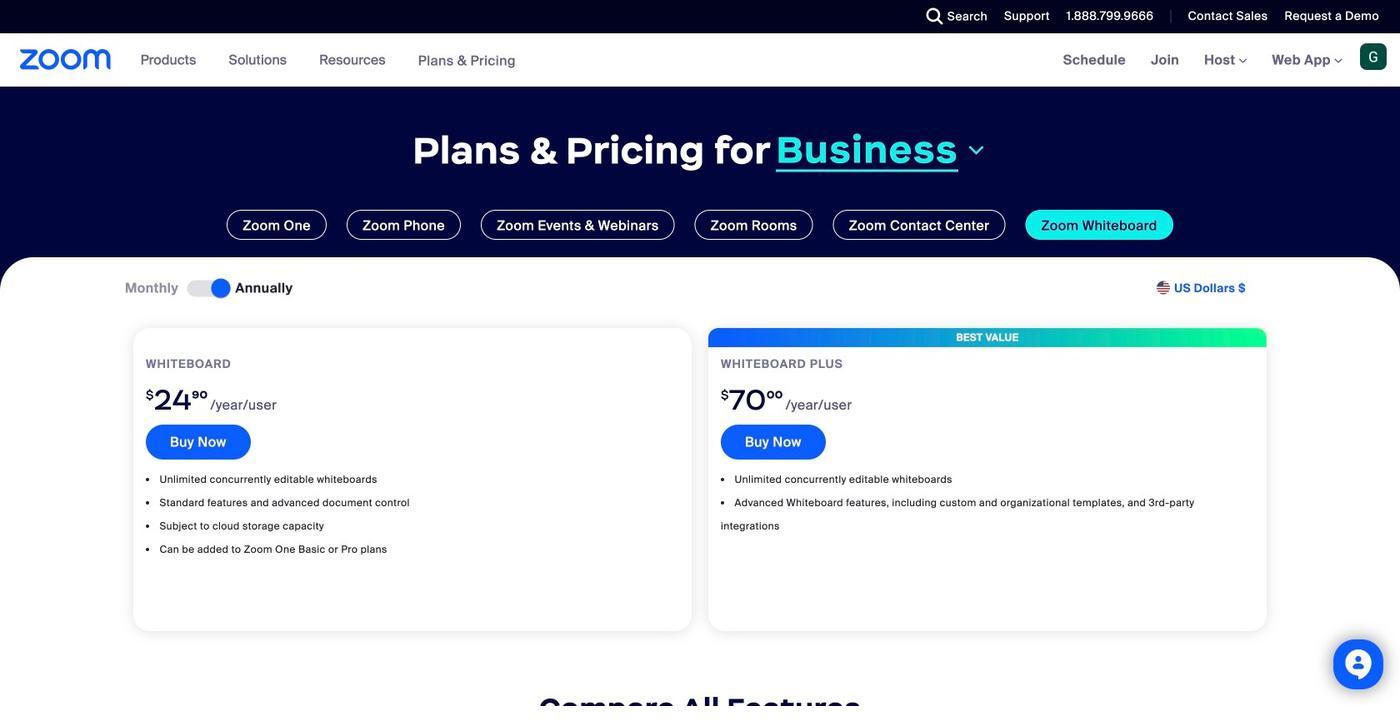 Task type: vqa. For each thing, say whether or not it's contained in the screenshot.
meetings navigation
yes



Task type: describe. For each thing, give the bounding box(es) containing it.
product information navigation
[[128, 33, 528, 88]]

profile picture image
[[1361, 43, 1387, 70]]

down image
[[965, 140, 988, 160]]



Task type: locate. For each thing, give the bounding box(es) containing it.
compare all features element
[[125, 694, 1276, 707]]

tabs of zoom services tab list
[[25, 210, 1376, 240]]

meetings navigation
[[1051, 33, 1401, 88]]

banner
[[0, 33, 1401, 88]]

zoom logo image
[[20, 49, 111, 70]]

main content
[[0, 33, 1401, 707]]

outer image
[[1157, 281, 1172, 296]]



